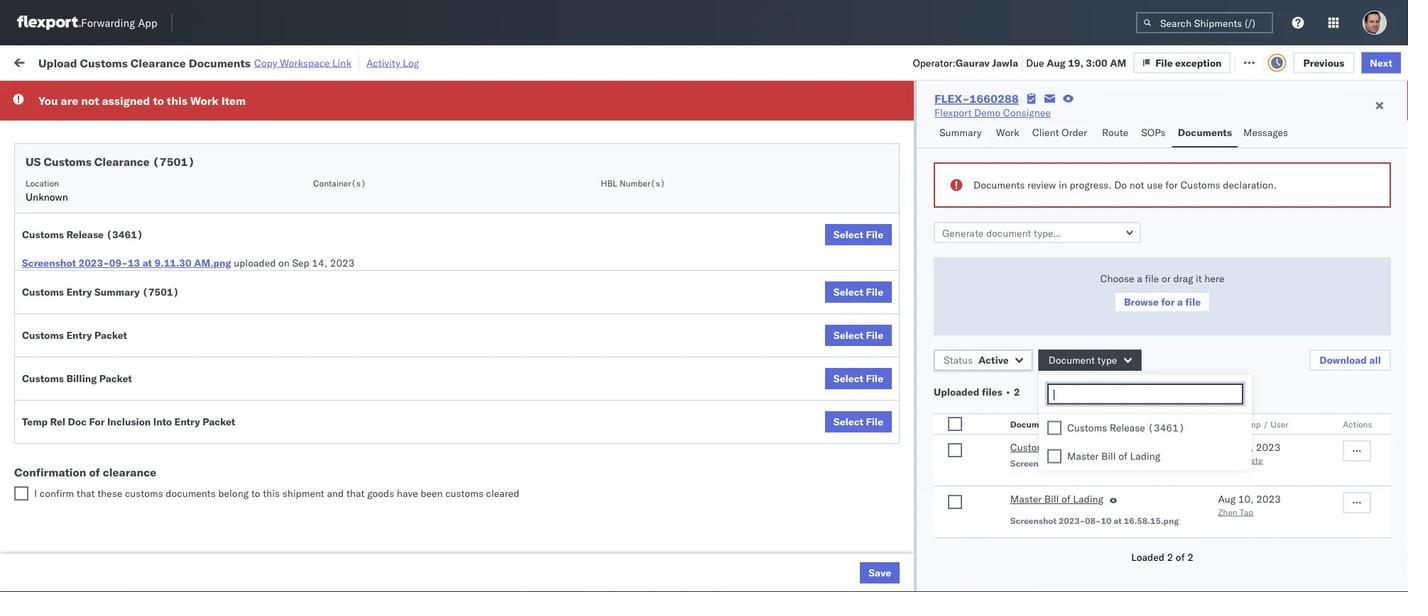 Task type: vqa. For each thing, say whether or not it's contained in the screenshot.
'from' associated with Schedule Pickup from Los Angeles International Airport link on the left top
yes



Task type: describe. For each thing, give the bounding box(es) containing it.
document type / filename
[[1010, 419, 1121, 430]]

21,
[[342, 267, 357, 279]]

temp
[[22, 416, 48, 429]]

select for customs billing packet
[[834, 373, 864, 385]]

upload customs clearance documents
[[33, 203, 209, 216]]

2:59 am est, mar 3, 2023 for schedule delivery appointment
[[250, 548, 374, 560]]

sep inside sep 14, 2023 vasco teste
[[1218, 442, 1235, 454]]

schedule delivery appointment link for 2:59 am est, feb 17, 2023
[[33, 109, 175, 123]]

1 vertical spatial demo
[[618, 548, 644, 560]]

upload customs clearance documents button
[[33, 203, 209, 218]]

0 vertical spatial aug
[[1047, 56, 1066, 69]]

file inside button
[[1185, 296, 1201, 309]]

1 horizontal spatial 2
[[1167, 552, 1173, 564]]

master bill of lading inside list box
[[1067, 451, 1161, 463]]

2 flex-1911466 from the top
[[859, 485, 933, 498]]

status for status : ready for work, blocked, in progress
[[77, 88, 102, 99]]

0 horizontal spatial work
[[154, 55, 179, 67]]

of up the these at the bottom left
[[89, 466, 100, 480]]

3 schedule from the top
[[33, 172, 75, 185]]

0 horizontal spatial (3461)
[[106, 229, 143, 241]]

1 horizontal spatial demo
[[974, 107, 1001, 119]]

at for screenshot 2023-09-13 at 9.11.30 am.png uploaded on sep 14, 2023
[[143, 257, 152, 269]]

11 resize handle column header from the left
[[1383, 110, 1400, 593]]

est, down the 3:00 am est, feb 25, 2023
[[298, 392, 320, 404]]

work,
[[149, 88, 172, 99]]

document type button
[[1039, 350, 1141, 371]]

client name
[[578, 116, 626, 127]]

screenshot for screenshot 2023-09-13 at 9.11.30 am.png
[[1010, 458, 1057, 469]]

2 customs from the left
[[445, 488, 484, 500]]

3, for karl lagerfeld international b.v c/o bleckmann
[[337, 579, 346, 592]]

1:44
[[250, 579, 272, 592]]

select file button for customs entry packet
[[825, 325, 892, 347]]

3 bicu1234565, demu1232567 from the top
[[961, 516, 1106, 529]]

schedule delivery appointment button for 1:44 pm est, mar 3, 2023
[[33, 578, 175, 593]]

team
[[1306, 517, 1328, 529]]

los left into
[[134, 422, 150, 435]]

forwarding
[[81, 16, 135, 29]]

2 3:30 pm est, feb 17, 2023 from the top
[[250, 173, 378, 185]]

am.png for screenshot 2023-09-13 at 9.11.30 am.png
[[1158, 458, 1190, 469]]

est, down snoozed
[[293, 110, 314, 123]]

status : ready for work, blocked, in progress
[[77, 88, 257, 99]]

1977428 for confirm pickup from los angeles, ca
[[890, 329, 933, 342]]

0 vertical spatial 3,
[[338, 485, 347, 498]]

document for document type
[[1049, 354, 1095, 367]]

2 bicu1234565, demu1232567 from the top
[[961, 485, 1106, 497]]

4 1911466 from the top
[[890, 548, 933, 560]]

customs inside list box
[[1067, 422, 1107, 435]]

1 customs from the left
[[125, 488, 163, 500]]

documents up the 'in'
[[189, 56, 251, 70]]

temp rel doc for inclusion into entry packet
[[22, 416, 235, 429]]

resize handle column header for consignee
[[812, 110, 829, 593]]

3 schedule pickup from los angeles, ca button from the top
[[33, 484, 207, 500]]

western
[[802, 142, 839, 154]]

work button
[[990, 120, 1027, 148]]

snoozed
[[294, 88, 327, 99]]

pm for schedule pickup from los angeles international airport link
[[274, 142, 290, 154]]

9.11.30 for screenshot 2023-09-13 at 9.11.30 am.png uploaded on sep 14, 2023
[[155, 257, 192, 269]]

est, down the 2:59 am est, feb 17, 2023
[[292, 142, 313, 154]]

consignee button
[[673, 113, 815, 127]]

12:00 pm est, feb 25, 2023
[[250, 392, 385, 404]]

schedule delivery appointment for 1:44 pm est, mar 3, 2023
[[33, 578, 175, 591]]

nyku9743990
[[961, 110, 1031, 122]]

do
[[1114, 179, 1127, 191]]

air for 3:30 pm est, feb 17, 2023
[[477, 142, 490, 154]]

demu1232567 down master bill of lading link
[[1034, 516, 1106, 529]]

los for schedule pickup from los angeles, ca button for bicu1234565, demu1232567
[[134, 453, 150, 466]]

from down screenshot 2023-09-13 at 9.11.30 am.png 'link'
[[105, 297, 126, 310]]

rel
[[50, 416, 65, 429]]

1 3:30 from the top
[[250, 142, 272, 154]]

copy
[[254, 56, 277, 69]]

deadline button
[[243, 113, 401, 127]]

25, for 12:00 pm est, feb 25, 2023
[[342, 392, 357, 404]]

2 -- from the top
[[1063, 454, 1075, 467]]

0 horizontal spatial release
[[66, 229, 104, 241]]

1 vertical spatial international
[[746, 579, 803, 592]]

doc
[[68, 416, 87, 429]]

2097290
[[890, 579, 933, 592]]

1 horizontal spatial lading
[[1130, 451, 1161, 463]]

timestamp / user button
[[1215, 416, 1315, 430]]

1 horizontal spatial not
[[1130, 179, 1144, 191]]

hbl number(s)
[[601, 178, 665, 189]]

select file button for customs release (3461)
[[825, 224, 892, 246]]

2 vertical spatial packet
[[202, 416, 235, 429]]

otter products, llc
[[680, 110, 769, 123]]

flex
[[836, 116, 852, 127]]

1 horizontal spatial release
[[1053, 442, 1088, 454]]

mbl/mawb numbers button
[[1056, 113, 1237, 127]]

14, inside sep 14, 2023 vasco teste
[[1238, 442, 1253, 454]]

feb left 21,
[[322, 267, 340, 279]]

message
[[190, 55, 230, 67]]

select file for temp rel doc for inclusion into entry packet
[[834, 416, 883, 429]]

user
[[1271, 419, 1289, 430]]

2 1977428 from the top
[[890, 267, 933, 279]]

from down clearance
[[110, 485, 131, 497]]

1 horizontal spatial this
[[263, 488, 280, 500]]

at left risk
[[288, 55, 297, 67]]

schedule pickup from los angeles international airport
[[33, 134, 188, 160]]

batch action button
[[1307, 51, 1400, 72]]

select for customs entry packet
[[834, 329, 864, 342]]

lcl for otter products - test account
[[508, 110, 526, 123]]

client for client name
[[578, 116, 601, 127]]

schedule delivery appointment link for 2:59 am est, mar 3, 2023
[[33, 546, 175, 561]]

2023 inside aug 10, 2023 zhen tao
[[1256, 494, 1281, 506]]

upload customs clearance documents copy workspace link
[[38, 56, 352, 70]]

pm for schedule delivery appointment link related to 10:30 pm est, feb 21, 2023
[[280, 267, 296, 279]]

0 vertical spatial on
[[353, 55, 365, 67]]

1 bicu1234565, from the top
[[961, 454, 1031, 466]]

feb up 12:00 pm est, feb 25, 2023
[[317, 360, 334, 373]]

Generate document type... text field
[[934, 222, 1141, 244]]

2 honeywell from the left
[[680, 267, 727, 279]]

2 2:59 from the top
[[250, 485, 272, 498]]

1 3:30 pm est, feb 17, 2023 from the top
[[250, 142, 378, 154]]

assigned
[[102, 94, 150, 108]]

(3461) inside list box
[[1148, 422, 1185, 435]]

teste
[[1244, 456, 1263, 466]]

07492792403
[[1063, 579, 1131, 592]]

from up screenshot 2023-09-13 at 9.11.30 am.png 'link'
[[110, 235, 131, 247]]

progress
[[221, 88, 257, 99]]

pm up '3:00 pm est, feb 20, 2023' on the left of page
[[274, 173, 290, 185]]

mbl/mawb numbers
[[1063, 116, 1150, 127]]

belong
[[218, 488, 249, 500]]

demo123
[[1063, 360, 1111, 373]]

2150210 for 12:00 pm est, feb 25, 2023
[[890, 392, 933, 404]]

at for screenshot 2023-08-10 at 16.58.15.png
[[1114, 516, 1122, 527]]

upload proof of delivery link
[[33, 390, 142, 404]]

feb up '3:00 pm est, feb 20, 2023' on the left of page
[[316, 173, 333, 185]]

2 flex-2001714 from the top
[[859, 173, 933, 185]]

1 -- from the top
[[1063, 423, 1075, 435]]

0 horizontal spatial on
[[278, 257, 290, 269]]

0 vertical spatial not
[[81, 94, 99, 108]]

2 honeywell - test account from the left
[[680, 267, 797, 279]]

08-
[[1085, 516, 1101, 527]]

1 schedule from the top
[[33, 110, 75, 122]]

are
[[61, 94, 78, 108]]

1 vertical spatial to
[[251, 488, 260, 500]]

have
[[397, 488, 418, 500]]

2 schedule pickup from los angeles, ca from the top
[[33, 422, 207, 435]]

confirm pickup from los angeles, ca for flex-1977428
[[33, 328, 202, 341]]

2 that from the left
[[346, 488, 365, 500]]

products
[[604, 110, 645, 123]]

route
[[1102, 126, 1128, 139]]

browse for a file button
[[1114, 292, 1211, 313]]

2 schedule delivery appointment from the top
[[33, 172, 175, 185]]

0 vertical spatial mar
[[317, 485, 335, 498]]

select for customs release (3461)
[[834, 229, 864, 241]]

est, up '3:00 pm est, feb 20, 2023' on the left of page
[[292, 173, 313, 185]]

1 schedule pickup from los angeles, ca from the top
[[33, 235, 207, 247]]

appointment for 2:59 am est, feb 17, 2023
[[116, 110, 175, 122]]

1 flex-1911466 from the top
[[859, 454, 933, 467]]

0 vertical spatial customs release (3461)
[[22, 229, 143, 241]]

est, right 1:44
[[292, 579, 313, 592]]

due aug 19, 3:00 am
[[1026, 56, 1126, 69]]

schedule pickup from los angeles, ca link for 3rd schedule pickup from los angeles, ca button from the top of the page
[[33, 484, 207, 498]]

pm for schedule delivery appointment link for 1:44 pm est, mar 3, 2023
[[274, 579, 290, 592]]

1 horizontal spatial bill
[[1101, 451, 1116, 463]]

client for client order
[[1032, 126, 1059, 139]]

schedule pickup from los angeles, ca link for schedule pickup from los angeles, ca button associated with maeu1234567
[[33, 234, 207, 248]]

flex-1911408 for confirm pickup from los angeles, ca
[[859, 298, 933, 310]]

2 fcl from the top
[[508, 485, 526, 498]]

select file for customs billing packet
[[834, 373, 883, 385]]

appointment for 2:59 am est, mar 3, 2023
[[116, 547, 175, 560]]

from up the these at the bottom left
[[110, 453, 131, 466]]

progress.
[[1070, 179, 1112, 191]]

gaurav
[[956, 56, 990, 69]]

deadline
[[250, 116, 286, 127]]

los for schedule pickup from los angeles international airport button
[[134, 134, 150, 146]]

client name button
[[571, 113, 659, 127]]

upload customs clearance documents link
[[33, 203, 209, 217]]

4 schedule pickup from los angeles, ca from the top
[[33, 485, 207, 497]]

from right the for
[[110, 422, 131, 435]]

risk
[[299, 55, 316, 67]]

numbers for container numbers
[[961, 122, 996, 132]]

master bill of lading link
[[1010, 493, 1104, 510]]

documents
[[166, 488, 216, 500]]

0 horizontal spatial to
[[153, 94, 164, 108]]

2 vertical spatial entry
[[174, 416, 200, 429]]

karl
[[680, 579, 698, 592]]

0 horizontal spatial summary
[[94, 286, 140, 299]]

customs inside 'link'
[[68, 203, 107, 216]]

0 vertical spatial file
[[1145, 273, 1159, 285]]

pickup down upload proof of delivery "button"
[[77, 422, 108, 435]]

19,
[[1068, 56, 1084, 69]]

(10)
[[230, 55, 255, 67]]

pickup up screenshot 2023-09-13 at 9.11.30 am.png 'link'
[[77, 235, 108, 247]]

release inside list box
[[1110, 422, 1145, 435]]

demu1232567 down document type / filename
[[1034, 454, 1106, 466]]

and
[[327, 488, 344, 500]]

uploaded
[[934, 386, 979, 399]]

entry for packet
[[66, 329, 92, 342]]

2 appointment from the top
[[116, 172, 175, 185]]

schedule pickup from los angeles, ca button for maeu1234567
[[33, 234, 207, 250]]

2 2001714 from the top
[[890, 173, 933, 185]]

1 vertical spatial master bill of lading
[[1010, 494, 1104, 506]]

2 vertical spatial customs release (3461)
[[1010, 442, 1128, 454]]

2:59 am est, feb 17, 2023
[[250, 110, 379, 123]]

delivery inside button
[[72, 360, 108, 372]]

2 for of
[[1187, 552, 1194, 564]]

schedule delivery appointment button for 10:30 pm est, feb 21, 2023
[[33, 265, 175, 281]]

flex-1988285
[[859, 110, 933, 123]]

1 mawb1234 from the top
[[1063, 142, 1118, 154]]

9 schedule from the top
[[33, 547, 75, 560]]

0 horizontal spatial 14,
[[312, 257, 327, 269]]

unknown
[[26, 191, 68, 203]]

los for flex-1911408 confirm pickup from los angeles, ca button
[[128, 297, 144, 310]]

est, left 21,
[[298, 267, 320, 279]]

2 schedule delivery appointment button from the top
[[33, 171, 175, 187]]

next
[[1370, 56, 1393, 69]]

file for customs entry summary (7501)
[[866, 286, 883, 299]]

7 schedule from the top
[[33, 453, 75, 466]]

9.11.30 for screenshot 2023-09-13 at 9.11.30 am.png
[[1124, 458, 1156, 469]]

documents inside 'link'
[[158, 203, 209, 216]]

pickup up customs entry packet
[[72, 297, 102, 310]]

10 schedule from the top
[[33, 578, 75, 591]]

into
[[153, 416, 172, 429]]

1 bicu1234565, demu1232567 from the top
[[961, 454, 1106, 466]]

master inside list box
[[1067, 451, 1099, 463]]

2023- for screenshot 2023-09-13 at 9.11.30 am.png uploaded on sep 14, 2023
[[78, 257, 109, 269]]

2 schedule delivery appointment link from the top
[[33, 171, 175, 186]]

maeu1234567 for schedule pickup from los angeles, ca
[[961, 235, 1033, 247]]

mbltest1234
[[1063, 110, 1130, 123]]

0 horizontal spatial flexport
[[578, 548, 615, 560]]

timestamp
[[1218, 419, 1261, 430]]

1 horizontal spatial work
[[190, 94, 219, 108]]

for inside button
[[1161, 296, 1175, 309]]

file for customs entry packet
[[866, 329, 883, 342]]

2 bicu1234565, from the top
[[961, 485, 1031, 497]]

3:00 for bookings test consignee
[[250, 360, 272, 373]]

1 that from the left
[[77, 488, 95, 500]]

2023- for screenshot 2023-09-13 at 9.11.30 am.png
[[1059, 458, 1085, 469]]

otter products - test account
[[578, 110, 715, 123]]

customs entry packet
[[22, 329, 127, 342]]

all
[[1369, 354, 1381, 367]]

of inside "button"
[[94, 391, 103, 403]]

flexport. image
[[17, 16, 81, 30]]

my
[[14, 51, 37, 71]]

no
[[333, 88, 344, 99]]

10 resize handle column header from the left
[[1336, 110, 1353, 593]]

3 bicu1234565, from the top
[[961, 516, 1031, 529]]

air for 12:00 pm est, feb 25, 2023
[[477, 392, 490, 404]]

number(s)
[[620, 178, 665, 189]]

feb down the 3:00 am est, feb 25, 2023
[[322, 392, 340, 404]]

0 vertical spatial a
[[1137, 273, 1142, 285]]

schedule pickup from los angeles international airport link
[[33, 133, 223, 162]]

hbl
[[601, 178, 617, 189]]

17, for air
[[336, 142, 351, 154]]

1 honeywell from the left
[[578, 267, 625, 279]]

1 honeywell - test account from the left
[[578, 267, 695, 279]]

demu1232567 up 08-
[[1034, 485, 1106, 497]]

1660288
[[969, 92, 1019, 106]]

1 confirm from the top
[[33, 297, 69, 310]]

est, up 1:44 pm est, mar 3, 2023
[[293, 548, 314, 560]]

est, left and
[[293, 485, 314, 498]]

fcl for bookings test consignee
[[508, 360, 526, 373]]

resize handle column header for client name
[[656, 110, 673, 593]]

test
[[1258, 517, 1276, 529]]

3 flex-1911466 from the top
[[859, 517, 933, 529]]

file for customs billing packet
[[866, 373, 883, 385]]

1 vertical spatial lading
[[1073, 494, 1104, 506]]

am for otter products - test account
[[274, 110, 290, 123]]

Search Work text field
[[931, 51, 1086, 72]]

(7501) for us customs clearance (7501)
[[153, 155, 195, 169]]

8 schedule from the top
[[33, 485, 75, 497]]

1 / from the left
[[1076, 419, 1081, 430]]

timestamp / user
[[1218, 419, 1289, 430]]

0 horizontal spatial master
[[1010, 494, 1042, 506]]

documents right sops button
[[1178, 126, 1232, 139]]

2 flex-1977428 from the top
[[859, 267, 933, 279]]

confirmation of clearance
[[14, 466, 156, 480]]

filename
[[1083, 419, 1121, 430]]

∙
[[1005, 386, 1011, 399]]

3:00 am est, feb 25, 2023
[[250, 360, 379, 373]]

0 vertical spatial upload
[[38, 56, 77, 70]]

17, for ocean lcl
[[337, 110, 352, 123]]

ocean fcl for flexport
[[477, 548, 526, 560]]

09- for screenshot 2023-09-13 at 9.11.30 am.png
[[1085, 458, 1101, 469]]

bookings test consignee for bookings test consignee
[[680, 360, 793, 373]]

pickup up confirm delivery
[[72, 328, 102, 341]]

shipment
[[282, 488, 324, 500]]

name
[[604, 116, 626, 127]]

est, up 12:00 pm est, feb 25, 2023
[[293, 360, 314, 373]]

status for status active
[[944, 354, 973, 367]]

resize handle column header for container numbers
[[1039, 110, 1056, 593]]

activity log
[[366, 56, 419, 69]]

0 vertical spatial flexport
[[935, 107, 972, 119]]

resize handle column header for deadline
[[398, 110, 415, 593]]

flexport demo consignee link
[[935, 106, 1051, 120]]

import
[[120, 55, 152, 67]]

1911408 for confirm pickup from los angeles, ca
[[890, 298, 933, 310]]

confirm for maeu1234567
[[33, 328, 69, 341]]

1977428 for schedule pickup from los angeles, ca
[[890, 235, 933, 248]]

1 2001714 from the top
[[890, 142, 933, 154]]

0 horizontal spatial sep
[[292, 257, 309, 269]]



Task type: locate. For each thing, give the bounding box(es) containing it.
otter
[[578, 110, 602, 123], [680, 110, 703, 123]]

here
[[1205, 273, 1225, 285]]

2 2150210 from the top
[[890, 392, 933, 404]]

0 vertical spatial 14,
[[312, 257, 327, 269]]

0 horizontal spatial this
[[167, 94, 187, 108]]

2 vertical spatial fcl
[[508, 548, 526, 560]]

5 appointment from the top
[[116, 578, 175, 591]]

ocean for flexport demo consignee
[[477, 548, 506, 560]]

3 air from the top
[[477, 392, 490, 404]]

pickup down confirmation of clearance
[[77, 485, 108, 497]]

2 horizontal spatial release
[[1110, 422, 1145, 435]]

am.png left vasco
[[1158, 458, 1190, 469]]

25, down the 3:00 am est, feb 25, 2023
[[342, 392, 357, 404]]

of inside list box
[[1119, 451, 1128, 463]]

confirm delivery link
[[33, 359, 108, 373]]

0 vertical spatial 1911408
[[890, 298, 933, 310]]

0 vertical spatial mawb1234
[[1063, 142, 1118, 154]]

2 ocean fcl from the top
[[477, 485, 526, 498]]

upload for proof
[[33, 391, 65, 403]]

feb down deadline button at left
[[316, 142, 333, 154]]

1 vertical spatial confirm pickup from los angeles, ca button
[[33, 328, 202, 343]]

1 2:59 from the top
[[250, 110, 272, 123]]

3 2:59 from the top
[[250, 548, 272, 560]]

not right do
[[1130, 179, 1144, 191]]

packet for customs billing packet
[[99, 373, 132, 385]]

numbers inside "container numbers"
[[961, 122, 996, 132]]

forwarding app link
[[17, 16, 157, 30]]

choose
[[1100, 273, 1134, 285]]

save button
[[860, 563, 900, 584]]

file for customs release (3461)
[[866, 229, 883, 241]]

3 flex-1977428 from the top
[[859, 329, 933, 342]]

0 vertical spatial sep
[[292, 257, 309, 269]]

exception
[[1186, 55, 1233, 67], [1175, 56, 1222, 69]]

appointment for 1:44 pm est, mar 3, 2023
[[116, 578, 175, 591]]

mar for bookings test consignee
[[317, 548, 335, 560]]

demu1232567
[[961, 360, 1034, 372], [1034, 454, 1106, 466], [1034, 485, 1106, 497], [1034, 516, 1106, 529]]

2 vertical spatial 2023-
[[1059, 516, 1085, 527]]

from inside 'schedule pickup from los angeles international airport'
[[110, 134, 131, 146]]

clearance
[[131, 56, 186, 70], [94, 155, 150, 169], [110, 203, 156, 216]]

flex-1977428 for confirm pickup from los angeles, ca
[[859, 329, 933, 342]]

2 confirm from the top
[[33, 328, 69, 341]]

/
[[1076, 419, 1081, 430], [1263, 419, 1268, 430]]

numbers for mbl/mawb numbers
[[1115, 116, 1150, 127]]

0 vertical spatial confirm pickup from los angeles, ca
[[33, 297, 202, 310]]

3 confirm from the top
[[33, 360, 69, 372]]

1 horizontal spatial status
[[944, 354, 973, 367]]

(3461) up 'screenshot 2023-09-13 at 9.11.30 am.png'
[[1091, 442, 1128, 454]]

clearance inside 'link'
[[110, 203, 156, 216]]

187 on track
[[332, 55, 390, 67]]

2150210 for 3:00 pm est, feb 20, 2023
[[890, 204, 933, 217]]

1 lcl from the top
[[508, 110, 526, 123]]

select file button for temp rel doc for inclusion into entry packet
[[825, 412, 892, 433]]

13 for screenshot 2023-09-13 at 9.11.30 am.png
[[1101, 458, 1112, 469]]

los down clearance
[[134, 485, 150, 497]]

0 horizontal spatial honeywell
[[578, 267, 625, 279]]

schedule pickup from los angeles, ca button up the these at the bottom left
[[33, 453, 207, 468]]

upload up by:
[[38, 56, 77, 70]]

0 horizontal spatial not
[[81, 94, 99, 108]]

2 flxt00001977428a from the top
[[1063, 267, 1161, 279]]

1 vertical spatial work
[[190, 94, 219, 108]]

flxt00001977428a for schedule pickup from los angeles, ca
[[1063, 235, 1161, 248]]

document inside button
[[1049, 354, 1095, 367]]

download
[[1320, 354, 1367, 367]]

13 down filename
[[1101, 458, 1112, 469]]

entry right into
[[174, 416, 200, 429]]

been
[[421, 488, 443, 500]]

karl lagerfeld international b.v c/o bleckmann
[[680, 579, 894, 592]]

3:00 pm est, feb 20, 2023
[[250, 204, 378, 217]]

at down filename
[[1114, 458, 1122, 469]]

0 vertical spatial 2150210
[[890, 204, 933, 217]]

for left work,
[[135, 88, 147, 99]]

2:59 down progress
[[250, 110, 272, 123]]

for down or at the right top
[[1161, 296, 1175, 309]]

1 vertical spatial 13
[[1101, 458, 1112, 469]]

am for bookings test consignee
[[274, 360, 290, 373]]

2 vertical spatial bicu1234565, demu1232567
[[961, 516, 1106, 529]]

clearance for upload customs clearance documents copy workspace link
[[131, 56, 186, 70]]

0 vertical spatial 9.11.30
[[155, 257, 192, 269]]

schedule pickup from los angeles international airport button
[[33, 133, 223, 163]]

2 : from the left
[[327, 88, 329, 99]]

2 horizontal spatial work
[[996, 126, 1019, 139]]

confirm pickup from los angeles, ca link down customs entry summary (7501)
[[33, 328, 202, 342]]

(3461) inside customs release (3461) link
[[1091, 442, 1128, 454]]

select for customs entry summary (7501)
[[834, 286, 864, 299]]

los down 'inclusion'
[[134, 453, 150, 466]]

bicu1234565,
[[961, 454, 1031, 466], [961, 485, 1031, 497], [961, 516, 1031, 529]]

international left the b.v
[[746, 579, 803, 592]]

packet for customs entry packet
[[94, 329, 127, 342]]

0 vertical spatial 3:30 pm est, feb 17, 2023
[[250, 142, 378, 154]]

ocean for bookings test consignee
[[477, 360, 506, 373]]

schedule delivery appointment button for 2:59 am est, mar 3, 2023
[[33, 546, 175, 562]]

1 vertical spatial flex-1977428
[[859, 267, 933, 279]]

3:00 up uploaded
[[250, 204, 272, 217]]

1 horizontal spatial aug
[[1218, 494, 1236, 506]]

8 resize handle column header from the left
[[1039, 110, 1056, 593]]

2 vertical spatial confirm
[[33, 360, 69, 372]]

4 schedule from the top
[[33, 235, 75, 247]]

(3461) right filename
[[1148, 422, 1185, 435]]

3 1911466 from the top
[[890, 517, 933, 529]]

of right loaded
[[1176, 552, 1185, 564]]

air for 3:00 pm est, feb 20, 2023
[[477, 204, 490, 217]]

1 select from the top
[[834, 229, 864, 241]]

14, left 21,
[[312, 257, 327, 269]]

1 vertical spatial upload
[[33, 203, 65, 216]]

1 vertical spatial bill
[[1044, 494, 1059, 506]]

los for confirm pickup from los angeles, ca button associated with flex-1977428
[[128, 328, 144, 341]]

in
[[211, 88, 219, 99]]

1 vertical spatial flxt00001977428a
[[1063, 267, 1161, 279]]

3 1977428 from the top
[[890, 329, 933, 342]]

1 schedule pickup from los angeles, ca button from the top
[[33, 234, 207, 250]]

5 ocean from the top
[[477, 548, 506, 560]]

1 vertical spatial mar
[[317, 548, 335, 560]]

customs down clearance
[[125, 488, 163, 500]]

2 mawb1234 from the top
[[1063, 173, 1118, 185]]

download all
[[1320, 354, 1381, 367]]

0 vertical spatial 17,
[[337, 110, 352, 123]]

ready
[[108, 88, 133, 99]]

:
[[102, 88, 104, 99], [327, 88, 329, 99]]

bleckmann
[[843, 579, 894, 592]]

los down screenshot 2023-09-13 at 9.11.30 am.png 'link'
[[128, 297, 144, 310]]

1911408 for confirm delivery
[[890, 360, 933, 373]]

los for schedule pickup from los angeles, ca button associated with maeu1234567
[[134, 235, 150, 247]]

workitem button
[[9, 113, 227, 127]]

1 flxt00001977428a from the top
[[1063, 235, 1161, 248]]

pickup down the for
[[77, 453, 108, 466]]

international inside 'schedule pickup from los angeles international airport'
[[33, 148, 90, 160]]

3 schedule pickup from los angeles, ca link from the top
[[33, 453, 207, 467]]

4 ocean from the top
[[477, 485, 506, 498]]

customs release (3461) down document type / filename
[[1010, 442, 1128, 454]]

previous button
[[1294, 52, 1354, 73]]

0 vertical spatial 3:00
[[1086, 56, 1108, 69]]

1 vertical spatial screenshot
[[1010, 458, 1057, 469]]

0 vertical spatial for
[[135, 88, 147, 99]]

1 vertical spatial 2023-
[[1059, 458, 1085, 469]]

client left name
[[578, 116, 601, 127]]

flex-2001714 down digital
[[859, 173, 933, 185]]

1 vertical spatial lcl
[[508, 267, 526, 279]]

1 vertical spatial confirm
[[33, 328, 69, 341]]

2 confirm pickup from los angeles, ca link from the top
[[33, 328, 202, 342]]

flxt00001977428a for confirm pickup from los angeles, ca
[[1063, 329, 1161, 342]]

0 vertical spatial (3461)
[[106, 229, 143, 241]]

delivery inside "button"
[[106, 391, 142, 403]]

3,
[[338, 485, 347, 498], [338, 548, 347, 560], [337, 579, 346, 592]]

1 vertical spatial schedule pickup from los angeles, ca button
[[33, 453, 207, 468]]

bookings for bookings test consignee
[[680, 360, 722, 373]]

1 : from the left
[[102, 88, 104, 99]]

sep right 10:30
[[292, 257, 309, 269]]

25, for 3:00 am est, feb 25, 2023
[[337, 360, 352, 373]]

customs entry summary (7501)
[[22, 286, 179, 299]]

blocked,
[[174, 88, 209, 99]]

mawb1234
[[1063, 142, 1118, 154], [1063, 173, 1118, 185]]

schedule inside 'schedule pickup from los angeles international airport'
[[33, 134, 75, 146]]

appointment
[[116, 110, 175, 122], [116, 172, 175, 185], [116, 266, 175, 278], [116, 547, 175, 560], [116, 578, 175, 591]]

confirm pickup from los angeles, ca down customs entry summary (7501)
[[33, 328, 202, 341]]

confirm pickup from los angeles, ca for flex-1911408
[[33, 297, 202, 310]]

schedule delivery appointment for 10:30 pm est, feb 21, 2023
[[33, 266, 175, 278]]

1 vertical spatial flexport demo consignee
[[578, 548, 695, 560]]

2 confirm pickup from los angeles, ca from the top
[[33, 328, 202, 341]]

017482927423 for 3:00 pm est, feb 20, 2023
[[1063, 204, 1137, 217]]

log
[[403, 56, 419, 69]]

los left angeles
[[134, 134, 150, 146]]

1 fcl from the top
[[508, 360, 526, 373]]

1 horizontal spatial numbers
[[1115, 116, 1150, 127]]

document inside button
[[1010, 419, 1052, 430]]

customs release (3461)
[[22, 229, 143, 241], [1067, 422, 1185, 435], [1010, 442, 1128, 454]]

2 vertical spatial release
[[1053, 442, 1088, 454]]

1 confirm pickup from los angeles, ca from the top
[[33, 297, 202, 310]]

3, for bookings test consignee
[[338, 548, 347, 560]]

bicu1234565, demu1232567 down customs release (3461) link
[[961, 485, 1106, 497]]

flex-1977428 button
[[836, 232, 936, 252], [836, 232, 936, 252], [836, 263, 936, 283], [836, 263, 936, 283], [836, 326, 936, 345], [836, 326, 936, 345]]

4 schedule delivery appointment button from the top
[[33, 546, 175, 562]]

4 resize handle column header from the left
[[554, 110, 571, 593]]

1 horizontal spatial sep
[[1218, 442, 1235, 454]]

import work button
[[114, 45, 185, 77]]

3:00 up 12:00
[[250, 360, 272, 373]]

location unknown
[[26, 178, 68, 203]]

2 vertical spatial for
[[1161, 296, 1175, 309]]

1 ocean from the top
[[477, 110, 506, 123]]

clearance for us customs clearance (7501)
[[94, 155, 150, 169]]

0 vertical spatial flexport demo consignee
[[935, 107, 1051, 119]]

3 -- from the top
[[1063, 485, 1075, 498]]

sops button
[[1136, 120, 1172, 148]]

los for 3rd schedule pickup from los angeles, ca button from the top of the page
[[134, 485, 150, 497]]

1 vertical spatial 3:30 pm est, feb 17, 2023
[[250, 173, 378, 185]]

2 / from the left
[[1263, 419, 1268, 430]]

(3461)
[[106, 229, 143, 241], [1148, 422, 1185, 435], [1091, 442, 1128, 454]]

4 -- from the top
[[1063, 517, 1075, 529]]

(7501)
[[153, 155, 195, 169], [142, 286, 179, 299]]

sep 14, 2023 vasco teste
[[1218, 442, 1281, 466]]

0 vertical spatial flxt00001977428a
[[1063, 235, 1161, 248]]

file
[[1166, 55, 1184, 67], [1155, 56, 1173, 69], [866, 229, 883, 241], [866, 286, 883, 299], [866, 329, 883, 342], [866, 373, 883, 385], [866, 416, 883, 429]]

2 vertical spatial clearance
[[110, 203, 156, 216]]

mawb1234 right review
[[1063, 173, 1118, 185]]

1 ocean fcl from the top
[[477, 360, 526, 373]]

pm right 10:30
[[280, 267, 296, 279]]

1 flex-2001714 from the top
[[859, 142, 933, 154]]

0 vertical spatial flex-1911408
[[859, 298, 933, 310]]

7 resize handle column header from the left
[[937, 110, 954, 593]]

flex-1977428
[[859, 235, 933, 248], [859, 267, 933, 279], [859, 329, 933, 342]]

1 2150210 from the top
[[890, 204, 933, 217]]

summary inside button
[[939, 126, 982, 139]]

1 vertical spatial ocean fcl
[[477, 485, 526, 498]]

0 vertical spatial bicu1234565, demu1232567
[[961, 454, 1106, 466]]

packet down customs entry summary (7501)
[[94, 329, 127, 342]]

2 for ∙
[[1014, 386, 1020, 399]]

aug left 19,
[[1047, 56, 1066, 69]]

list box containing customs release (3461)
[[1039, 414, 1252, 471]]

flxt00001977428a up type
[[1063, 329, 1161, 342]]

it
[[1196, 273, 1202, 285]]

1 vertical spatial (7501)
[[142, 286, 179, 299]]

select file for customs release (3461)
[[834, 229, 883, 241]]

1 vertical spatial (3461)
[[1148, 422, 1185, 435]]

None checkbox
[[1047, 421, 1062, 436], [948, 444, 962, 458], [1047, 421, 1062, 436], [948, 444, 962, 458]]

resize handle column header for mode
[[554, 110, 571, 593]]

products,
[[706, 110, 749, 123]]

1 vertical spatial confirm pickup from los angeles, ca link
[[33, 328, 202, 342]]

1 flex-2150210 from the top
[[859, 204, 933, 217]]

2 vertical spatial schedule pickup from los angeles, ca button
[[33, 484, 207, 500]]

a down the drag
[[1177, 296, 1183, 309]]

2:59 up 1:44
[[250, 548, 272, 560]]

screenshot up customs entry summary (7501)
[[22, 257, 76, 269]]

17, down no
[[337, 110, 352, 123]]

confirm pickup from los angeles, ca link
[[33, 296, 202, 311], [33, 328, 202, 342]]

3 flxt00001977428a from the top
[[1063, 329, 1161, 342]]

demu1232567 up the files
[[961, 360, 1034, 372]]

at right 10
[[1114, 516, 1122, 527]]

2001714
[[890, 142, 933, 154], [890, 173, 933, 185]]

1 vertical spatial flex-1911408
[[859, 360, 933, 373]]

integration test account - western digital
[[680, 142, 871, 154]]

feb down snoozed : no
[[317, 110, 334, 123]]

flex id button
[[829, 113, 940, 127]]

of up screenshot 2023-08-10 at 16.58.15.png
[[1062, 494, 1071, 506]]

fcl for flexport demo consignee
[[508, 548, 526, 560]]

a inside button
[[1177, 296, 1183, 309]]

confirm pickup from los angeles, ca link for flex-1977428
[[33, 328, 202, 342]]

0 vertical spatial 017482927423
[[1063, 204, 1137, 217]]

integration for 12:00 pm est, feb 25, 2023
[[680, 392, 729, 404]]

1 vertical spatial fcl
[[508, 485, 526, 498]]

of
[[94, 391, 103, 403], [1119, 451, 1128, 463], [89, 466, 100, 480], [1062, 494, 1071, 506], [1176, 552, 1185, 564]]

2 1911408 from the top
[[890, 360, 933, 373]]

2 horizontal spatial (3461)
[[1148, 422, 1185, 435]]

0 horizontal spatial 09-
[[109, 257, 128, 269]]

declaration.
[[1223, 179, 1277, 191]]

2 select file button from the top
[[825, 282, 892, 303]]

track
[[367, 55, 390, 67]]

6 schedule from the top
[[33, 422, 75, 435]]

1 schedule delivery appointment button from the top
[[33, 109, 175, 125]]

upload up rel on the bottom
[[33, 391, 65, 403]]

3 schedule delivery appointment from the top
[[33, 266, 175, 278]]

1 flex-1911408 from the top
[[859, 298, 933, 310]]

1 vertical spatial mawb1234
[[1063, 173, 1118, 185]]

confirm inside button
[[33, 360, 69, 372]]

list box
[[1039, 414, 1252, 471]]

2 otter from the left
[[680, 110, 703, 123]]

1 select file button from the top
[[825, 224, 892, 246]]

resize handle column header for mbl/mawb numbers
[[1234, 110, 1251, 593]]

maeu1234567 for confirm pickup from los angeles, ca
[[961, 329, 1033, 341]]

2 select file from the top
[[834, 286, 883, 299]]

upload proof of delivery
[[33, 391, 142, 403]]

2 vertical spatial (3461)
[[1091, 442, 1128, 454]]

10:30 pm est, feb 21, 2023
[[250, 267, 385, 279]]

0 horizontal spatial file
[[1145, 273, 1159, 285]]

1 horizontal spatial customs
[[445, 488, 484, 500]]

screenshot down master bill of lading link
[[1010, 516, 1057, 527]]

2 maeu1234567 from the top
[[961, 329, 1033, 341]]

0 vertical spatial document
[[1049, 354, 1095, 367]]

2 schedule pickup from los angeles, ca link from the top
[[33, 421, 207, 436]]

1988285
[[890, 110, 933, 123]]

1977428
[[890, 235, 933, 248], [890, 267, 933, 279], [890, 329, 933, 342]]

0 vertical spatial ocean lcl
[[477, 110, 526, 123]]

2:59 for otter products - test account
[[250, 110, 272, 123]]

schedule delivery appointment for 2:59 am est, feb 17, 2023
[[33, 110, 175, 122]]

(7501) for customs entry summary (7501)
[[142, 286, 179, 299]]

1 vertical spatial for
[[1166, 179, 1178, 191]]

1 2:59 am est, mar 3, 2023 from the top
[[250, 485, 374, 498]]

digital
[[842, 142, 871, 154]]

Search Shipments (/) text field
[[1136, 12, 1273, 33]]

13 for screenshot 2023-09-13 at 9.11.30 am.png uploaded on sep 14, 2023
[[128, 257, 140, 269]]

of right proof
[[94, 391, 103, 403]]

0 vertical spatial ocean fcl
[[477, 360, 526, 373]]

2 3:30 from the top
[[250, 173, 272, 185]]

1 vertical spatial flexport
[[578, 548, 615, 560]]

1 ocean lcl from the top
[[477, 110, 526, 123]]

1 horizontal spatial 14,
[[1238, 442, 1253, 454]]

resize handle column header for workitem
[[225, 110, 242, 593]]

3:30 pm est, feb 17, 2023 up '3:00 pm est, feb 20, 2023' on the left of page
[[250, 173, 378, 185]]

4 schedule pickup from los angeles, ca link from the top
[[33, 484, 207, 498]]

flex-2150210
[[859, 204, 933, 217], [859, 392, 933, 404]]

otter left name
[[578, 110, 602, 123]]

item
[[221, 94, 246, 108]]

3:30
[[250, 142, 272, 154], [250, 173, 272, 185]]

select file button for customs entry summary (7501)
[[825, 282, 892, 303]]

ocean fcl for bookings
[[477, 360, 526, 373]]

flex id
[[836, 116, 863, 127]]

flex-2001714
[[859, 142, 933, 154], [859, 173, 933, 185]]

screenshot for screenshot 2023-08-10 at 16.58.15.png
[[1010, 516, 1057, 527]]

pickup inside 'schedule pickup from los angeles international airport'
[[77, 134, 108, 146]]

resize handle column header
[[225, 110, 242, 593], [398, 110, 415, 593], [453, 110, 470, 593], [554, 110, 571, 593], [656, 110, 673, 593], [812, 110, 829, 593], [937, 110, 954, 593], [1039, 110, 1056, 593], [1234, 110, 1251, 593], [1336, 110, 1353, 593], [1383, 110, 1400, 593]]

at up customs entry summary (7501)
[[143, 257, 152, 269]]

1 vertical spatial 2001714
[[890, 173, 933, 185]]

0 vertical spatial fcl
[[508, 360, 526, 373]]

2023- up customs entry summary (7501)
[[78, 257, 109, 269]]

09- up customs entry summary (7501)
[[109, 257, 128, 269]]

pm up uploaded
[[274, 204, 290, 217]]

from down customs entry summary (7501)
[[105, 328, 126, 341]]

document type
[[1049, 354, 1117, 367]]

feb
[[317, 110, 334, 123], [316, 142, 333, 154], [316, 173, 333, 185], [316, 204, 333, 217], [322, 267, 340, 279], [317, 360, 334, 373], [322, 392, 340, 404]]

2 017482927423 from the top
[[1063, 392, 1137, 404]]

confirm pickup from los angeles, ca button down customs entry summary (7501)
[[33, 328, 202, 343]]

upload for customs
[[33, 203, 65, 216]]

flxt00001977428a
[[1063, 235, 1161, 248], [1063, 267, 1161, 279], [1063, 329, 1161, 342]]

upload down location
[[33, 203, 65, 216]]

2 1911466 from the top
[[890, 485, 933, 498]]

-- up customs release (3461) link
[[1063, 423, 1075, 435]]

3 schedule pickup from los angeles, ca from the top
[[33, 453, 207, 466]]

1 vertical spatial summary
[[94, 286, 140, 299]]

download all button
[[1310, 350, 1391, 371]]

1 horizontal spatial am.png
[[1158, 458, 1190, 469]]

1 confirm pickup from los angeles, ca link from the top
[[33, 296, 202, 311]]

1 vertical spatial 1977428
[[890, 267, 933, 279]]

my work
[[14, 51, 77, 71]]

upload inside 'link'
[[33, 203, 65, 216]]

los
[[134, 134, 150, 146], [134, 235, 150, 247], [128, 297, 144, 310], [128, 328, 144, 341], [134, 422, 150, 435], [134, 453, 150, 466], [134, 485, 150, 497]]

master down customs release (3461) link
[[1010, 494, 1042, 506]]

9 resize handle column header from the left
[[1234, 110, 1251, 593]]

ocean for honeywell - test account
[[477, 267, 506, 279]]

: for snoozed
[[327, 88, 329, 99]]

2 schedule pickup from los angeles, ca button from the top
[[33, 453, 207, 468]]

2 air from the top
[[477, 204, 490, 217]]

4 flex-1911466 from the top
[[859, 548, 933, 560]]

1 vertical spatial 17,
[[336, 142, 351, 154]]

confirm pickup from los angeles, ca down screenshot 2023-09-13 at 9.11.30 am.png 'link'
[[33, 297, 202, 310]]

filtered by:
[[14, 87, 65, 99]]

schedule pickup from los angeles, ca link for schedule pickup from los angeles, ca button for bicu1234565, demu1232567
[[33, 453, 207, 467]]

-- down document type / filename
[[1063, 454, 1075, 467]]

confirm
[[40, 488, 74, 500]]

international up location
[[33, 148, 90, 160]]

aug inside aug 10, 2023 zhen tao
[[1218, 494, 1236, 506]]

master bill of lading
[[1067, 451, 1161, 463], [1010, 494, 1104, 506]]

0 vertical spatial am.png
[[194, 257, 231, 269]]

09- for screenshot 2023-09-13 at 9.11.30 am.png uploaded on sep 14, 2023
[[109, 257, 128, 269]]

flexport demo consignee down 1660288
[[935, 107, 1051, 119]]

on
[[353, 55, 365, 67], [278, 257, 290, 269]]

select file for customs entry packet
[[834, 329, 883, 342]]

flexport
[[935, 107, 972, 119], [578, 548, 615, 560]]

entry
[[66, 286, 92, 299], [66, 329, 92, 342], [174, 416, 200, 429]]

5 select file from the top
[[834, 416, 883, 429]]

None checkbox
[[948, 418, 962, 432], [1047, 450, 1062, 464], [14, 487, 28, 501], [948, 496, 962, 510], [948, 418, 962, 432], [1047, 450, 1062, 464], [14, 487, 28, 501], [948, 496, 962, 510]]

1 1911466 from the top
[[890, 454, 933, 467]]

active
[[979, 354, 1009, 367]]

entry up customs entry packet
[[66, 286, 92, 299]]

documents review in progress. do not use for customs declaration.
[[974, 179, 1277, 191]]

los down customs entry summary (7501)
[[128, 328, 144, 341]]

wi
[[1293, 517, 1303, 529]]

None text field
[[1052, 389, 1242, 402]]

numbers inside mbl/mawb numbers button
[[1115, 116, 1150, 127]]

/ right type
[[1076, 419, 1081, 430]]

to right belong
[[251, 488, 260, 500]]

017482927423 for 12:00 pm est, feb 25, 2023
[[1063, 392, 1137, 404]]

9.11.30
[[155, 257, 192, 269], [1124, 458, 1156, 469]]

customs release (3461) inside list box
[[1067, 422, 1185, 435]]

1 vertical spatial maeu1234567
[[961, 329, 1033, 341]]

09-
[[109, 257, 128, 269], [1085, 458, 1101, 469]]

file for temp rel doc for inclusion into entry packet
[[866, 416, 883, 429]]

1 horizontal spatial file
[[1185, 296, 1201, 309]]

2 ocean from the top
[[477, 267, 506, 279]]

2 vertical spatial 17,
[[336, 173, 351, 185]]

from up airport
[[110, 134, 131, 146]]

0 horizontal spatial :
[[102, 88, 104, 99]]

flex-2150210 for 12:00 pm est, feb 25, 2023
[[859, 392, 933, 404]]

customs release (3461) down 'upload customs clearance documents' button
[[22, 229, 143, 241]]

release down document type / filename
[[1053, 442, 1088, 454]]

ocean fcl
[[477, 360, 526, 373], [477, 485, 526, 498], [477, 548, 526, 560]]

est, left 20,
[[292, 204, 313, 217]]

0 vertical spatial 2:59
[[250, 110, 272, 123]]

clearance for upload customs clearance documents
[[110, 203, 156, 216]]

bicu1234565, demu1232567 down type
[[961, 454, 1106, 466]]

client
[[578, 116, 601, 127], [1032, 126, 1059, 139]]

select file for customs entry summary (7501)
[[834, 286, 883, 299]]

consignee inside button
[[680, 116, 721, 127]]

bill down filename
[[1101, 451, 1116, 463]]

4 schedule delivery appointment from the top
[[33, 547, 175, 560]]

5 schedule delivery appointment link from the top
[[33, 578, 175, 592]]

upload inside "button"
[[33, 391, 65, 403]]

5 schedule from the top
[[33, 266, 75, 278]]

1 select file from the top
[[834, 229, 883, 241]]

1 horizontal spatial /
[[1263, 419, 1268, 430]]

air for 1:44 pm est, mar 3, 2023
[[477, 579, 490, 592]]

feb left 20,
[[316, 204, 333, 217]]

packet up upload proof of delivery on the bottom left
[[99, 373, 132, 385]]

confirm pickup from los angeles, ca button down screenshot 2023-09-13 at 9.11.30 am.png 'link'
[[33, 296, 202, 312]]

flex-2150210 button
[[836, 201, 936, 220], [836, 201, 936, 220], [836, 388, 936, 408], [836, 388, 936, 408]]

select file button
[[825, 224, 892, 246], [825, 282, 892, 303], [825, 325, 892, 347], [825, 369, 892, 390], [825, 412, 892, 433]]

3 select file button from the top
[[825, 325, 892, 347]]

25, up 12:00 pm est, feb 25, 2023
[[337, 360, 352, 373]]

4 select file button from the top
[[825, 369, 892, 390]]

integration for 3:00 pm est, feb 20, 2023
[[680, 204, 729, 217]]

0 horizontal spatial otter
[[578, 110, 602, 123]]

inclusion
[[107, 416, 151, 429]]

aug up zhen
[[1218, 494, 1236, 506]]

schedule delivery appointment link for 1:44 pm est, mar 3, 2023
[[33, 578, 175, 592]]

1 appointment from the top
[[116, 110, 175, 122]]

flex-1911408 for confirm delivery
[[859, 360, 933, 373]]

3 fcl from the top
[[508, 548, 526, 560]]

0 vertical spatial to
[[153, 94, 164, 108]]

bookings for flexport demo consignee
[[680, 548, 722, 560]]

2:59 am est, mar 3, 2023
[[250, 485, 374, 498], [250, 548, 374, 560]]

2 flex-2150210 from the top
[[859, 392, 933, 404]]

status up uploaded
[[944, 354, 973, 367]]

b.v
[[806, 579, 821, 592]]

3 resize handle column header from the left
[[453, 110, 470, 593]]

0 vertical spatial 2001714
[[890, 142, 933, 154]]

3:00
[[1086, 56, 1108, 69], [250, 204, 272, 217], [250, 360, 272, 373]]

schedule delivery appointment button
[[33, 109, 175, 125], [33, 171, 175, 187], [33, 265, 175, 281], [33, 546, 175, 562], [33, 578, 175, 593]]

5 schedule delivery appointment from the top
[[33, 578, 175, 591]]

select file button for customs billing packet
[[825, 369, 892, 390]]

2 vertical spatial 3:00
[[250, 360, 272, 373]]

work left item
[[190, 94, 219, 108]]

sep up vasco
[[1218, 442, 1235, 454]]

los inside 'schedule pickup from los angeles international airport'
[[134, 134, 150, 146]]

(7501) down angeles
[[153, 155, 195, 169]]

account
[[677, 110, 715, 123], [753, 142, 790, 154], [651, 204, 689, 217], [753, 204, 790, 217], [658, 267, 695, 279], [759, 267, 797, 279], [651, 392, 689, 404], [753, 392, 790, 404]]

1 horizontal spatial (3461)
[[1091, 442, 1128, 454]]

10,
[[1238, 494, 1254, 506]]

confirm up confirm delivery
[[33, 328, 69, 341]]

1 schedule delivery appointment from the top
[[33, 110, 175, 122]]

flex-1977428 for schedule pickup from los angeles, ca
[[859, 235, 933, 248]]

14, up teste
[[1238, 442, 1253, 454]]

confirm pickup from los angeles, ca button for flex-1977428
[[33, 328, 202, 343]]

flex-2150210 for 3:00 pm est, feb 20, 2023
[[859, 204, 933, 217]]

bookings test consignee for flexport demo consignee
[[680, 548, 793, 560]]

-- left 08-
[[1063, 517, 1075, 529]]

1 vertical spatial this
[[263, 488, 280, 500]]

2 vertical spatial 2:59
[[250, 548, 272, 560]]

2023 inside sep 14, 2023 vasco teste
[[1256, 442, 1281, 454]]

resize handle column header for flex id
[[937, 110, 954, 593]]

summary down container
[[939, 126, 982, 139]]

0 vertical spatial lading
[[1130, 451, 1161, 463]]

confirm pickup from los angeles, ca link for flex-1911408
[[33, 296, 202, 311]]

confirm pickup from los angeles, ca button for flex-1911408
[[33, 296, 202, 312]]

0 vertical spatial packet
[[94, 329, 127, 342]]

documents left review
[[974, 179, 1025, 191]]



